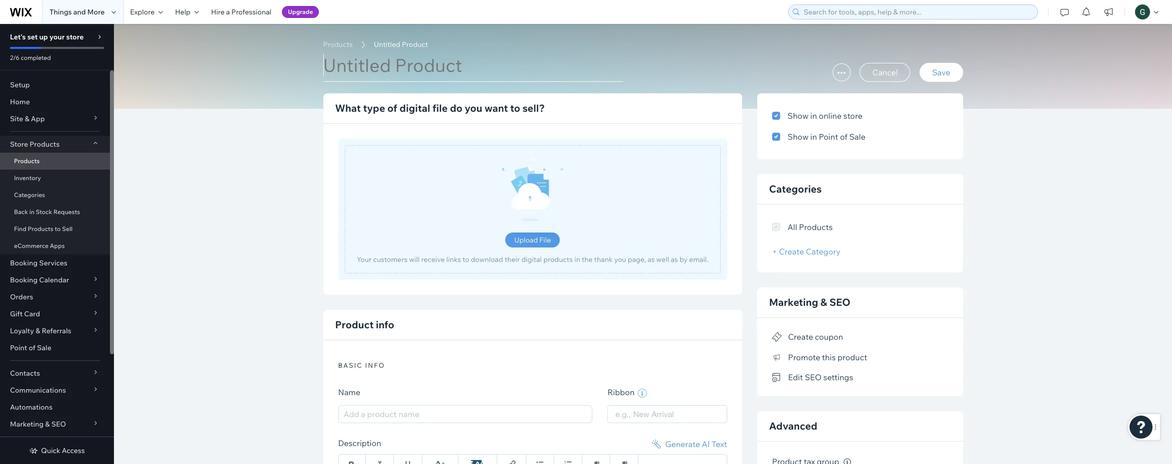 Task type: vqa. For each thing, say whether or not it's contained in the screenshot.
Description
yes



Task type: locate. For each thing, give the bounding box(es) containing it.
booking up orders in the bottom left of the page
[[10, 276, 38, 285]]

products link down store products
[[0, 153, 110, 170]]

2 show from the top
[[788, 132, 809, 142]]

marketing & seo
[[769, 296, 851, 309], [10, 420, 66, 429]]

0 horizontal spatial to
[[55, 225, 61, 233]]

help button
[[169, 0, 205, 24]]

create coupon button
[[772, 330, 843, 345]]

point down loyalty
[[10, 344, 27, 353]]

1 vertical spatial products link
[[0, 153, 110, 170]]

0 vertical spatial store
[[66, 32, 84, 41]]

1 horizontal spatial of
[[387, 102, 397, 114]]

store inside sidebar element
[[66, 32, 84, 41]]

create up promote
[[788, 333, 813, 343]]

digital right their
[[521, 255, 542, 264]]

digital
[[400, 102, 430, 114], [521, 255, 542, 264]]

0 vertical spatial create
[[779, 247, 804, 257]]

Select box search field
[[616, 406, 719, 423]]

0 horizontal spatial store
[[66, 32, 84, 41]]

what
[[335, 102, 361, 114]]

hire a professional
[[211, 7, 271, 16]]

1 vertical spatial marketing
[[10, 420, 44, 429]]

2 vertical spatial to
[[463, 255, 469, 264]]

1 horizontal spatial point
[[819, 132, 838, 142]]

products inside store products popup button
[[30, 140, 60, 149]]

generate ai text button
[[650, 439, 727, 451]]

generate
[[665, 440, 700, 450]]

digital left file in the top of the page
[[400, 102, 430, 114]]

home
[[10, 97, 30, 106]]

generate ai text
[[665, 440, 727, 450]]

all products
[[788, 222, 833, 232]]

ecommerce apps link
[[0, 238, 110, 255]]

1 horizontal spatial categories
[[769, 183, 822, 195]]

1 horizontal spatial products link
[[318, 39, 358, 49]]

product right untitled
[[402, 40, 428, 49]]

access
[[62, 447, 85, 456]]

marketing & seo up create coupon button
[[769, 296, 851, 309]]

0 horizontal spatial marketing
[[10, 420, 44, 429]]

apps
[[50, 242, 65, 250]]

1 vertical spatial info
[[365, 362, 385, 370]]

what type of digital file do you want to sell?
[[335, 102, 545, 114]]

& right loyalty
[[36, 327, 40, 336]]

form
[[114, 24, 1172, 465]]

name
[[338, 388, 360, 398]]

in left the
[[574, 255, 580, 264]]

1 vertical spatial product
[[335, 319, 374, 331]]

store inside form
[[844, 111, 863, 121]]

categories inside form
[[769, 183, 822, 195]]

+ create category
[[772, 247, 841, 257]]

hire
[[211, 7, 225, 16]]

1 vertical spatial seo
[[805, 373, 822, 383]]

more
[[87, 7, 105, 16]]

edit
[[788, 373, 803, 383]]

& inside dropdown button
[[45, 420, 50, 429]]

1 vertical spatial sale
[[37, 344, 51, 353]]

promote
[[788, 353, 820, 363]]

products
[[543, 255, 573, 264]]

thank
[[594, 255, 613, 264]]

0 horizontal spatial point
[[10, 344, 27, 353]]

Untitled Product text field
[[323, 54, 623, 82]]

products right 'all'
[[799, 222, 833, 232]]

categories down inventory
[[14, 191, 45, 199]]

in left online
[[810, 111, 817, 121]]

0 vertical spatial booking
[[10, 259, 38, 268]]

1 horizontal spatial you
[[614, 255, 626, 264]]

marketing & seo inside marketing & seo dropdown button
[[10, 420, 66, 429]]

0 vertical spatial product
[[402, 40, 428, 49]]

& down automations link
[[45, 420, 50, 429]]

of down loyalty & referrals
[[29, 344, 35, 353]]

0 vertical spatial show
[[788, 111, 809, 121]]

show for show in point of sale
[[788, 132, 809, 142]]

1 vertical spatial marketing & seo
[[10, 420, 66, 429]]

your
[[49, 32, 65, 41]]

well
[[656, 255, 669, 264]]

0 horizontal spatial marketing & seo
[[10, 420, 66, 429]]

marketing & seo down automations
[[10, 420, 66, 429]]

1 vertical spatial point
[[10, 344, 27, 353]]

1 vertical spatial to
[[55, 225, 61, 233]]

of right type on the left top of the page
[[387, 102, 397, 114]]

1 show from the top
[[788, 111, 809, 121]]

2 horizontal spatial to
[[510, 102, 520, 114]]

create
[[779, 247, 804, 257], [788, 333, 813, 343]]

1 horizontal spatial product
[[402, 40, 428, 49]]

1 vertical spatial you
[[614, 255, 626, 264]]

products for find products to sell
[[28, 225, 53, 233]]

show in online store
[[788, 111, 863, 121]]

products inside find products to sell link
[[28, 225, 53, 233]]

sidebar element
[[0, 24, 114, 465]]

2 horizontal spatial seo
[[829, 296, 851, 309]]

0 horizontal spatial digital
[[400, 102, 430, 114]]

& for marketing & seo dropdown button
[[45, 420, 50, 429]]

1 vertical spatial digital
[[521, 255, 542, 264]]

loyalty
[[10, 327, 34, 336]]

marketing up create coupon button
[[769, 296, 818, 309]]

to
[[510, 102, 520, 114], [55, 225, 61, 233], [463, 255, 469, 264]]

info for product info
[[376, 319, 394, 331]]

0 horizontal spatial categories
[[14, 191, 45, 199]]

gift card
[[10, 310, 40, 319]]

links
[[446, 255, 461, 264]]

1 booking from the top
[[10, 259, 38, 268]]

1 horizontal spatial marketing
[[769, 296, 818, 309]]

1 vertical spatial store
[[844, 111, 863, 121]]

of
[[387, 102, 397, 114], [840, 132, 848, 142], [29, 344, 35, 353]]

type
[[363, 102, 385, 114]]

app
[[31, 114, 45, 123]]

sale down show in online store
[[849, 132, 866, 142]]

categories up 'all'
[[769, 183, 822, 195]]

2 vertical spatial of
[[29, 344, 35, 353]]

2 booking from the top
[[10, 276, 38, 285]]

1 as from the left
[[648, 255, 655, 264]]

point of sale link
[[0, 340, 110, 357]]

0 vertical spatial to
[[510, 102, 520, 114]]

upgrade button
[[282, 6, 319, 18]]

communications
[[10, 386, 66, 395]]

1 horizontal spatial seo
[[805, 373, 822, 383]]

save
[[932, 67, 950, 77]]

to right links
[[463, 255, 469, 264]]

& for loyalty & referrals dropdown button
[[36, 327, 40, 336]]

products up ecommerce apps
[[28, 225, 53, 233]]

in down show in online store
[[810, 132, 817, 142]]

show down show in online store
[[788, 132, 809, 142]]

info for basic info
[[365, 362, 385, 370]]

0 vertical spatial you
[[465, 102, 482, 114]]

1 horizontal spatial store
[[844, 111, 863, 121]]

& right 'site' at top
[[25, 114, 29, 123]]

1 vertical spatial show
[[788, 132, 809, 142]]

product
[[402, 40, 428, 49], [335, 319, 374, 331]]

you right the do
[[465, 102, 482, 114]]

point inside form
[[819, 132, 838, 142]]

store right the your
[[66, 32, 84, 41]]

receive
[[421, 255, 445, 264]]

0 vertical spatial point
[[819, 132, 838, 142]]

promote this product
[[788, 353, 867, 363]]

cancel
[[872, 67, 898, 77]]

of down online
[[840, 132, 848, 142]]

your customers will receive links to download their digital products in the thank you page, as well as by email.
[[357, 255, 709, 264]]

requests
[[53, 208, 80, 216]]

point of sale
[[10, 344, 51, 353]]

& up coupon
[[820, 296, 827, 309]]

point down online
[[819, 132, 838, 142]]

product up basic
[[335, 319, 374, 331]]

0 vertical spatial of
[[387, 102, 397, 114]]

booking inside booking calendar dropdown button
[[10, 276, 38, 285]]

seo up coupon
[[829, 296, 851, 309]]

show
[[788, 111, 809, 121], [788, 132, 809, 142]]

as left by at the right bottom of the page
[[671, 255, 678, 264]]

sale down loyalty & referrals
[[37, 344, 51, 353]]

point inside sidebar element
[[10, 344, 27, 353]]

& inside popup button
[[25, 114, 29, 123]]

show in point of sale
[[788, 132, 866, 142]]

seo
[[829, 296, 851, 309], [805, 373, 822, 383], [51, 420, 66, 429]]

loyalty & referrals
[[10, 327, 71, 336]]

info up basic info
[[376, 319, 394, 331]]

calendar
[[39, 276, 69, 285]]

products link left untitled
[[318, 39, 358, 49]]

the
[[582, 255, 593, 264]]

1 horizontal spatial to
[[463, 255, 469, 264]]

1 vertical spatial booking
[[10, 276, 38, 285]]

Search for tools, apps, help & more... field
[[801, 5, 1035, 19]]

marketing inside form
[[769, 296, 818, 309]]

in right back
[[29, 208, 34, 216]]

info right basic
[[365, 362, 385, 370]]

0 vertical spatial seo
[[829, 296, 851, 309]]

as left well
[[648, 255, 655, 264]]

seo down automations link
[[51, 420, 66, 429]]

2 vertical spatial seo
[[51, 420, 66, 429]]

in inside sidebar element
[[29, 208, 34, 216]]

1 horizontal spatial marketing & seo
[[769, 296, 851, 309]]

1 horizontal spatial sale
[[849, 132, 866, 142]]

booking
[[10, 259, 38, 268], [10, 276, 38, 285]]

0 horizontal spatial as
[[648, 255, 655, 264]]

inventory link
[[0, 170, 110, 187]]

0 vertical spatial sale
[[849, 132, 866, 142]]

marketing down automations
[[10, 420, 44, 429]]

0 horizontal spatial sale
[[37, 344, 51, 353]]

customers
[[373, 255, 408, 264]]

help
[[175, 7, 191, 16]]

sale inside sidebar element
[[37, 344, 51, 353]]

+
[[772, 247, 777, 257]]

loyalty & referrals button
[[0, 323, 110, 340]]

ecommerce
[[14, 242, 48, 250]]

1 vertical spatial create
[[788, 333, 813, 343]]

booking calendar
[[10, 276, 69, 285]]

products right store
[[30, 140, 60, 149]]

0 vertical spatial info
[[376, 319, 394, 331]]

1 horizontal spatial as
[[671, 255, 678, 264]]

store products button
[[0, 136, 110, 153]]

0 vertical spatial marketing & seo
[[769, 296, 851, 309]]

marketing
[[769, 296, 818, 309], [10, 420, 44, 429]]

sell
[[62, 225, 73, 233]]

to left "sell"
[[55, 225, 61, 233]]

create right +
[[779, 247, 804, 257]]

seo right "edit"
[[805, 373, 822, 383]]

0 horizontal spatial products link
[[0, 153, 110, 170]]

show left online
[[788, 111, 809, 121]]

0 horizontal spatial seo
[[51, 420, 66, 429]]

show for show in online store
[[788, 111, 809, 121]]

cancel button
[[860, 63, 910, 82]]

description
[[338, 439, 381, 449]]

products up inventory
[[14, 157, 40, 165]]

email.
[[689, 255, 709, 264]]

0 horizontal spatial of
[[29, 344, 35, 353]]

form containing what type of digital file do you want to sell?
[[114, 24, 1172, 465]]

their
[[505, 255, 520, 264]]

to left sell?
[[510, 102, 520, 114]]

store right online
[[844, 111, 863, 121]]

0 vertical spatial marketing
[[769, 296, 818, 309]]

gift
[[10, 310, 23, 319]]

products
[[323, 40, 353, 49], [30, 140, 60, 149], [14, 157, 40, 165], [799, 222, 833, 232], [28, 225, 53, 233]]

2 horizontal spatial of
[[840, 132, 848, 142]]

basic
[[338, 362, 363, 370]]

you left page,
[[614, 255, 626, 264]]

& inside form
[[820, 296, 827, 309]]

a
[[226, 7, 230, 16]]

booking down ecommerce
[[10, 259, 38, 268]]

categories inside sidebar element
[[14, 191, 45, 199]]

1 horizontal spatial digital
[[521, 255, 542, 264]]

0 vertical spatial products link
[[318, 39, 358, 49]]

& inside dropdown button
[[36, 327, 40, 336]]

booking for booking services
[[10, 259, 38, 268]]

edit seo settings button
[[772, 371, 853, 385]]



Task type: describe. For each thing, give the bounding box(es) containing it.
set
[[27, 32, 38, 41]]

back in stock requests link
[[0, 204, 110, 221]]

upload file button
[[505, 233, 560, 248]]

coupon
[[815, 333, 843, 343]]

inventory
[[14, 174, 41, 182]]

communications button
[[0, 382, 110, 399]]

Add a product name text field
[[338, 406, 593, 424]]

site
[[10, 114, 23, 123]]

find products to sell
[[14, 225, 73, 233]]

products for all products
[[799, 222, 833, 232]]

hire a professional link
[[205, 0, 277, 24]]

categories link
[[0, 187, 110, 204]]

quick
[[41, 447, 60, 456]]

& for site & app popup button
[[25, 114, 29, 123]]

advanced
[[769, 421, 817, 433]]

sale inside form
[[849, 132, 866, 142]]

will
[[409, 255, 420, 264]]

automations link
[[0, 399, 110, 416]]

2 as from the left
[[671, 255, 678, 264]]

gift card button
[[0, 306, 110, 323]]

in for point
[[810, 132, 817, 142]]

seo inside button
[[805, 373, 822, 383]]

site & app button
[[0, 110, 110, 127]]

0 horizontal spatial you
[[465, 102, 482, 114]]

automations
[[10, 403, 52, 412]]

want
[[485, 102, 508, 114]]

2/6 completed
[[10, 54, 51, 61]]

stock
[[36, 208, 52, 216]]

settings
[[823, 373, 853, 383]]

of inside sidebar element
[[29, 344, 35, 353]]

marketing inside dropdown button
[[10, 420, 44, 429]]

marketing & seo inside form
[[769, 296, 851, 309]]

upload
[[514, 236, 538, 245]]

file
[[540, 236, 551, 245]]

ecommerce apps
[[14, 242, 65, 250]]

promote image
[[772, 354, 782, 363]]

0 vertical spatial digital
[[400, 102, 430, 114]]

basic info
[[338, 362, 385, 370]]

back
[[14, 208, 28, 216]]

let's
[[10, 32, 26, 41]]

store products
[[10, 140, 60, 149]]

quick access button
[[29, 447, 85, 456]]

file
[[432, 102, 448, 114]]

back in stock requests
[[14, 208, 80, 216]]

all
[[788, 222, 797, 232]]

category
[[806, 247, 841, 257]]

save button
[[920, 63, 963, 82]]

products link inside form
[[318, 39, 358, 49]]

explore
[[130, 7, 155, 16]]

in for online
[[810, 111, 817, 121]]

to inside sidebar element
[[55, 225, 61, 233]]

setup link
[[0, 76, 110, 93]]

1 vertical spatial of
[[840, 132, 848, 142]]

edit seo settings
[[788, 373, 853, 383]]

booking services
[[10, 259, 67, 268]]

setup
[[10, 80, 30, 89]]

things
[[49, 7, 72, 16]]

ai
[[702, 440, 710, 450]]

contacts
[[10, 369, 40, 378]]

booking for booking calendar
[[10, 276, 38, 285]]

product
[[838, 353, 867, 363]]

up
[[39, 32, 48, 41]]

do
[[450, 102, 463, 114]]

quick access
[[41, 447, 85, 456]]

promote coupon image
[[772, 333, 782, 342]]

upload file
[[514, 236, 551, 245]]

create inside button
[[788, 333, 813, 343]]

contacts button
[[0, 365, 110, 382]]

referrals
[[42, 327, 71, 336]]

seo settings image
[[772, 374, 782, 383]]

store
[[10, 140, 28, 149]]

sell?
[[523, 102, 545, 114]]

untitled product
[[374, 40, 428, 49]]

marketing & seo button
[[0, 416, 110, 433]]

0 horizontal spatial product
[[335, 319, 374, 331]]

booking services link
[[0, 255, 110, 272]]

create coupon
[[788, 333, 843, 343]]

products for store products
[[30, 140, 60, 149]]

find products to sell link
[[0, 221, 110, 238]]

promote this product button
[[772, 351, 867, 365]]

by
[[680, 255, 688, 264]]

home link
[[0, 93, 110, 110]]

professional
[[231, 7, 271, 16]]

download
[[471, 255, 503, 264]]

this
[[822, 353, 836, 363]]

in for stock
[[29, 208, 34, 216]]

products left untitled
[[323, 40, 353, 49]]

page,
[[628, 255, 646, 264]]

seo inside dropdown button
[[51, 420, 66, 429]]

site & app
[[10, 114, 45, 123]]

booking calendar button
[[0, 272, 110, 289]]

info tooltip image
[[844, 459, 851, 465]]

let's set up your store
[[10, 32, 84, 41]]

orders
[[10, 293, 33, 302]]

online
[[819, 111, 842, 121]]

product info
[[335, 319, 394, 331]]



